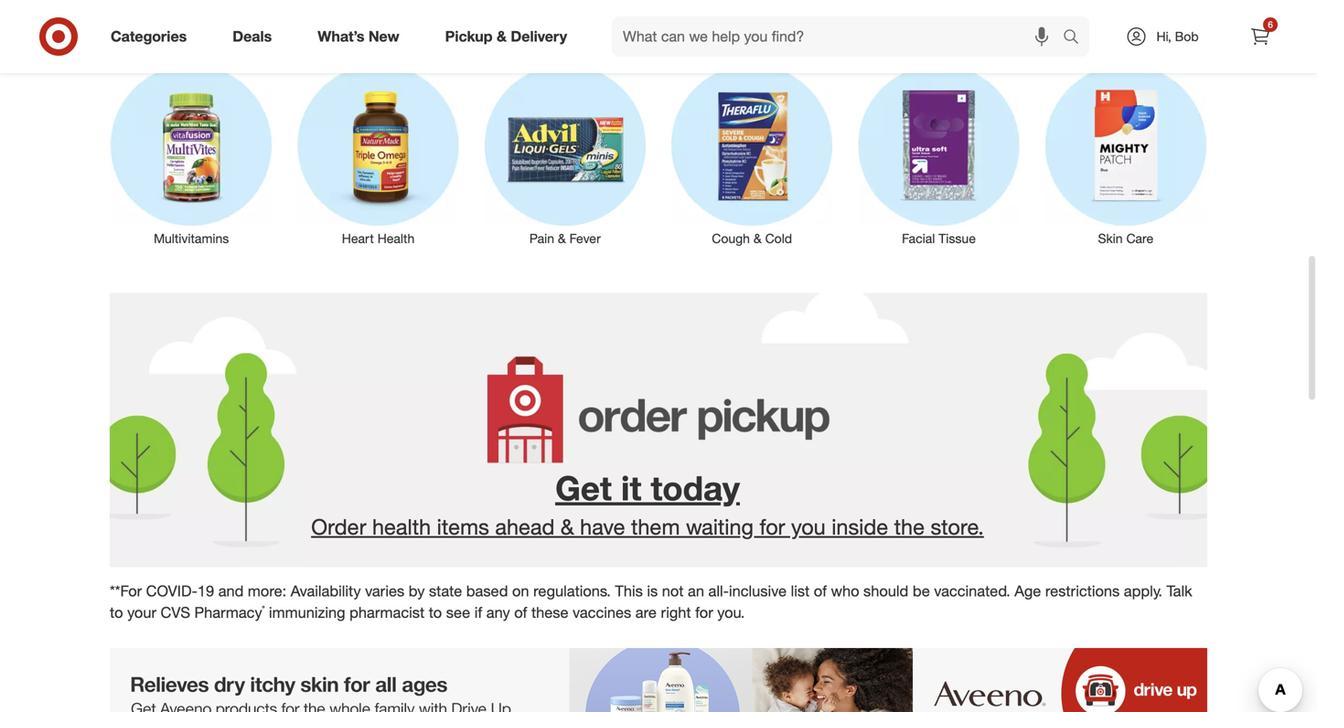 Task type: describe. For each thing, give the bounding box(es) containing it.
any
[[487, 604, 510, 622]]

skin
[[1098, 231, 1123, 247]]

covid-
[[146, 582, 198, 601]]

heart health link
[[285, 61, 472, 248]]

advertisement region
[[110, 649, 1208, 713]]

multivitamins
[[154, 231, 229, 247]]

store.
[[931, 514, 984, 540]]

apply.
[[1124, 582, 1163, 601]]

regulations.
[[534, 582, 611, 601]]

availability
[[291, 582, 361, 601]]

®
[[262, 604, 265, 615]]

pain & fever link
[[472, 61, 659, 248]]

hi,
[[1157, 28, 1172, 44]]

facial tissue
[[902, 231, 976, 247]]

by inside the **for covid-19 and more: availability varies by state based on regulations. this is not an all‐inclusive list of who should be vaccinated. age restrictions apply. talk to your cvs pharmacy
[[409, 582, 425, 601]]

all‐inclusive
[[709, 582, 787, 601]]

you
[[791, 514, 826, 540]]

vaccinated.
[[934, 582, 1011, 601]]

order
[[311, 514, 366, 540]]

bob
[[1175, 28, 1199, 44]]

pharmacist
[[350, 604, 425, 622]]

& for cough
[[754, 231, 762, 247]]

shop by category
[[548, 15, 770, 48]]

What can we help you find? suggestions appear below search field
[[612, 16, 1068, 57]]

this
[[615, 582, 643, 601]]

not
[[662, 582, 684, 601]]

have
[[580, 514, 625, 540]]

deals
[[233, 28, 272, 45]]

shop
[[548, 15, 613, 48]]

category
[[658, 15, 770, 48]]

and
[[218, 582, 244, 601]]

hi, bob
[[1157, 28, 1199, 44]]

pickup & delivery link
[[430, 16, 590, 57]]

facial tissue link
[[846, 61, 1033, 248]]

**for
[[110, 582, 142, 601]]

cvs
[[161, 604, 190, 622]]

to inside the **for covid-19 and more: availability varies by state based on regulations. this is not an all‐inclusive list of who should be vaccinated. age restrictions apply. talk to your cvs pharmacy
[[110, 604, 123, 622]]

pickup & delivery
[[445, 28, 567, 45]]

health
[[378, 231, 415, 247]]

skin care
[[1098, 231, 1154, 247]]

is
[[647, 582, 658, 601]]

age
[[1015, 582, 1041, 601]]

tissue
[[939, 231, 976, 247]]

pharmacy
[[194, 604, 262, 622]]

fever
[[570, 231, 601, 247]]

**for covid-19 and more: availability varies by state based on regulations. this is not an all‐inclusive list of who should be vaccinated. age restrictions apply. talk to your cvs pharmacy
[[110, 582, 1193, 622]]

cough & cold
[[712, 231, 792, 247]]

cough & cold link
[[659, 61, 846, 248]]

facial
[[902, 231, 935, 247]]

immunizing
[[269, 604, 345, 622]]

cold
[[765, 231, 792, 247]]

these
[[532, 604, 569, 622]]

state
[[429, 582, 462, 601]]

0 horizontal spatial for
[[695, 604, 713, 622]]

6 link
[[1241, 16, 1281, 57]]



Task type: vqa. For each thing, say whether or not it's contained in the screenshot.
what's
yes



Task type: locate. For each thing, give the bounding box(es) containing it.
heart health
[[342, 231, 415, 247]]

health
[[372, 514, 431, 540]]

0 horizontal spatial by
[[409, 582, 425, 601]]

by right shop
[[621, 15, 650, 48]]

0 vertical spatial by
[[621, 15, 650, 48]]

care
[[1127, 231, 1154, 247]]

see
[[446, 604, 470, 622]]

0 vertical spatial for
[[760, 514, 785, 540]]

what's new link
[[302, 16, 422, 57]]

who
[[831, 582, 860, 601]]

what's new
[[318, 28, 400, 45]]

pickup
[[445, 28, 493, 45]]

of right list in the bottom right of the page
[[814, 582, 827, 601]]

ahead
[[495, 514, 555, 540]]

0 vertical spatial of
[[814, 582, 827, 601]]

delivery
[[511, 28, 567, 45]]

restrictions
[[1046, 582, 1120, 601]]

deals link
[[217, 16, 295, 57]]

19
[[198, 582, 214, 601]]

are
[[636, 604, 657, 622]]

& left have
[[561, 514, 574, 540]]

to down **for
[[110, 604, 123, 622]]

to
[[110, 604, 123, 622], [429, 604, 442, 622]]

1 vertical spatial for
[[695, 604, 713, 622]]

more:
[[248, 582, 287, 601]]

skin care link
[[1033, 61, 1220, 248]]

items
[[437, 514, 489, 540]]

of down "on"
[[514, 604, 527, 622]]

by
[[621, 15, 650, 48], [409, 582, 425, 601]]

search button
[[1055, 16, 1099, 60]]

cough
[[712, 231, 750, 247]]

& for pickup
[[497, 28, 507, 45]]

& left cold
[[754, 231, 762, 247]]

pain & fever
[[530, 231, 601, 247]]

&
[[497, 28, 507, 45], [558, 231, 566, 247], [754, 231, 762, 247], [561, 514, 574, 540]]

if
[[475, 604, 482, 622]]

an
[[688, 582, 705, 601]]

pain
[[530, 231, 555, 247]]

1 horizontal spatial to
[[429, 604, 442, 622]]

on
[[512, 582, 529, 601]]

it
[[621, 468, 642, 509]]

the
[[895, 514, 925, 540]]

right
[[661, 604, 691, 622]]

varies
[[365, 582, 405, 601]]

vaccines
[[573, 604, 632, 622]]

of
[[814, 582, 827, 601], [514, 604, 527, 622]]

get it today order health items ahead & have them waiting for you inside the store.
[[311, 468, 984, 540]]

6
[[1268, 19, 1273, 30]]

for inside get it today order health items ahead & have them waiting for you inside the store.
[[760, 514, 785, 540]]

waiting
[[686, 514, 754, 540]]

you.
[[718, 604, 745, 622]]

1 vertical spatial by
[[409, 582, 425, 601]]

your
[[127, 604, 156, 622]]

& inside get it today order health items ahead & have them waiting for you inside the store.
[[561, 514, 574, 540]]

1 horizontal spatial of
[[814, 582, 827, 601]]

today
[[651, 468, 740, 509]]

categories link
[[95, 16, 210, 57]]

talk
[[1167, 582, 1193, 601]]

for left you
[[760, 514, 785, 540]]

of inside the **for covid-19 and more: availability varies by state based on regulations. this is not an all‐inclusive list of who should be vaccinated. age restrictions apply. talk to your cvs pharmacy
[[814, 582, 827, 601]]

& for pain
[[558, 231, 566, 247]]

0 horizontal spatial to
[[110, 604, 123, 622]]

heart
[[342, 231, 374, 247]]

search
[[1055, 29, 1099, 47]]

for down an
[[695, 604, 713, 622]]

inside
[[832, 514, 889, 540]]

what's
[[318, 28, 365, 45]]

0 horizontal spatial of
[[514, 604, 527, 622]]

to left see
[[429, 604, 442, 622]]

list
[[791, 582, 810, 601]]

be
[[913, 582, 930, 601]]

1 horizontal spatial by
[[621, 15, 650, 48]]

1 horizontal spatial for
[[760, 514, 785, 540]]

multivitamins link
[[98, 61, 285, 248]]

2 to from the left
[[429, 604, 442, 622]]

by left state
[[409, 582, 425, 601]]

& right pain
[[558, 231, 566, 247]]

® immunizing pharmacist to see if any of these vaccines are right for you.
[[262, 604, 745, 622]]

get
[[556, 468, 612, 509]]

& right pickup
[[497, 28, 507, 45]]

1 vertical spatial of
[[514, 604, 527, 622]]

categories
[[111, 28, 187, 45]]

new
[[369, 28, 400, 45]]

them
[[631, 514, 680, 540]]

based
[[466, 582, 508, 601]]

1 to from the left
[[110, 604, 123, 622]]

should
[[864, 582, 909, 601]]



